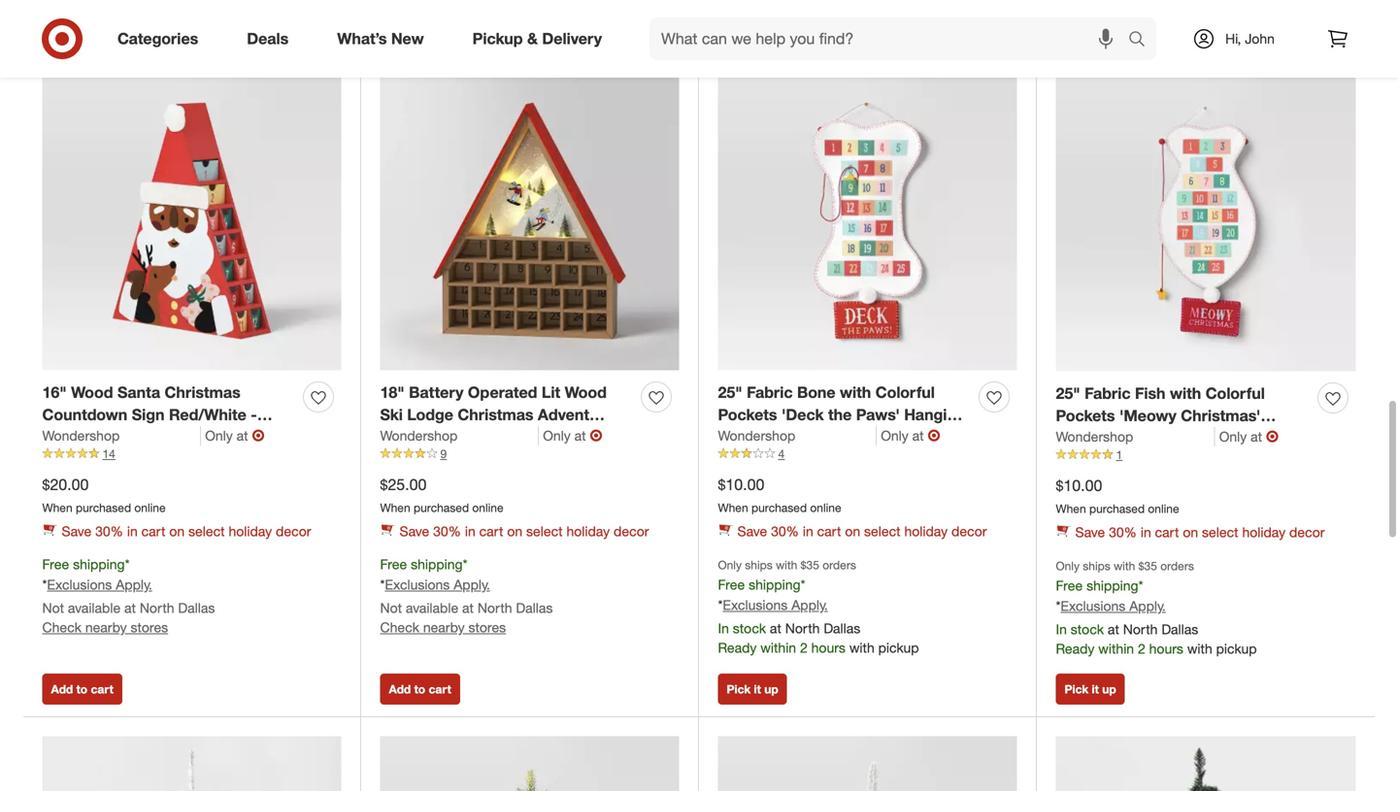 Task type: vqa. For each thing, say whether or not it's contained in the screenshot.
- Only
yes



Task type: locate. For each thing, give the bounding box(es) containing it.
fabric
[[747, 383, 793, 402], [1085, 384, 1131, 403]]

0 vertical spatial christmas
[[165, 383, 241, 402]]

wondershop link down 'deck
[[718, 426, 877, 446]]

14
[[102, 447, 115, 461]]

pockets inside 25" fabric fish with colorful pockets 'meowy christmas' hanging advent calendar white - wondershop™
[[1056, 406, 1116, 425]]

check nearby stores button
[[42, 618, 168, 638], [380, 618, 506, 638]]

1 horizontal spatial fabric
[[1085, 384, 1131, 403]]

save 30% in cart on select holiday decor for hanging
[[1076, 524, 1325, 541]]

¬ up 14 link
[[252, 426, 265, 445]]

holiday for 16" wood santa christmas countdown sign red/white - wondershop™
[[229, 523, 272, 540]]

select for 25" fabric fish with colorful pockets 'meowy christmas' hanging advent calendar white - wondershop™
[[1203, 524, 1239, 541]]

wondershop link up "14"
[[42, 426, 201, 446]]

wondershop up 4
[[718, 427, 796, 444]]

-
[[251, 405, 257, 424], [539, 428, 545, 447], [1296, 429, 1302, 448], [718, 450, 725, 469]]

1 vertical spatial christmas
[[458, 405, 534, 424]]

paws'
[[857, 405, 900, 424]]

colorful up paws'
[[876, 383, 935, 402]]

free shipping * * exclusions apply. not available at north dallas check nearby stores
[[42, 556, 215, 636], [380, 556, 553, 636]]

1 horizontal spatial not
[[380, 600, 402, 617]]

1 horizontal spatial within
[[1099, 641, 1135, 658]]

30% down 4
[[771, 523, 799, 540]]

what's new link
[[321, 17, 448, 60]]

pick it up button for 25" fabric bone with colorful pockets 'deck the paws' hanging christmas advent calendar white - wondershop™
[[718, 674, 787, 705]]

advent down the
[[798, 428, 850, 447]]

1 horizontal spatial hours
[[1150, 641, 1184, 658]]

hours for white
[[812, 640, 846, 657]]

colorful inside 25" fabric fish with colorful pockets 'meowy christmas' hanging advent calendar white - wondershop™
[[1206, 384, 1266, 403]]

1 not from the left
[[42, 600, 64, 617]]

add to cart
[[51, 17, 114, 32], [389, 17, 452, 32], [727, 17, 790, 32], [1065, 17, 1128, 32], [51, 682, 114, 697], [389, 682, 452, 697]]

2 nearby from the left
[[423, 619, 465, 636]]

wondershop link for red/white
[[42, 426, 201, 446]]

ships for 25" fabric fish with colorful pockets 'meowy christmas' hanging advent calendar white - wondershop™
[[1083, 559, 1111, 574]]

pockets
[[718, 405, 778, 424], [1056, 406, 1116, 425]]

pick it up for 25" fabric fish with colorful pockets 'meowy christmas' hanging advent calendar white - wondershop™
[[1065, 682, 1117, 697]]

pick
[[727, 682, 751, 697], [1065, 682, 1089, 697]]

wondershop™ inside "18" battery operated lit wood ski lodge christmas advent calendar red/brown - wondershop™"
[[380, 450, 482, 469]]

¬ for 16" wood santa christmas countdown sign red/white - wondershop™
[[252, 426, 265, 445]]

2 free shipping * * exclusions apply. not available at north dallas check nearby stores from the left
[[380, 556, 553, 636]]

0 horizontal spatial pick it up
[[727, 682, 779, 697]]

hi, john
[[1226, 30, 1275, 47]]

wood inside "18" battery operated lit wood ski lodge christmas advent calendar red/brown - wondershop™"
[[565, 383, 607, 402]]

4
[[779, 447, 785, 461]]

1 horizontal spatial stores
[[469, 619, 506, 636]]

ready
[[718, 640, 757, 657], [1056, 641, 1095, 658]]

1 horizontal spatial hanging
[[1056, 429, 1118, 448]]

wondershop link
[[42, 426, 201, 446], [380, 426, 539, 446], [718, 426, 877, 446], [1056, 427, 1216, 447]]

wood up countdown
[[71, 383, 113, 402]]

pick it up
[[727, 682, 779, 697], [1065, 682, 1117, 697]]

colorful inside 25" fabric bone with colorful pockets 'deck the paws' hanging christmas advent calendar white - wondershop™
[[876, 383, 935, 402]]

save 30% in cart on select holiday decor down '1' link
[[1076, 524, 1325, 541]]

0 horizontal spatial pick it up button
[[718, 674, 787, 705]]

1 horizontal spatial $35
[[1139, 559, 1158, 574]]

on down 4 link
[[845, 523, 861, 540]]

9 link
[[380, 446, 679, 463]]

$10.00 for 25" fabric bone with colorful pockets 'deck the paws' hanging christmas advent calendar white - wondershop™
[[718, 475, 765, 494]]

save for 16" wood santa christmas countdown sign red/white - wondershop™
[[62, 523, 92, 540]]

online inside $25.00 when purchased online
[[472, 501, 504, 516]]

christmas inside 25" fabric bone with colorful pockets 'deck the paws' hanging christmas advent calendar white - wondershop™
[[718, 428, 794, 447]]

&
[[527, 29, 538, 48]]

fabric inside 25" fabric fish with colorful pockets 'meowy christmas' hanging advent calendar white - wondershop™
[[1085, 384, 1131, 403]]

1 horizontal spatial colorful
[[1206, 384, 1266, 403]]

wondershop™ inside 25" fabric fish with colorful pockets 'meowy christmas' hanging advent calendar white - wondershop™
[[1056, 451, 1158, 470]]

0 horizontal spatial within
[[761, 640, 797, 657]]

2 vertical spatial christmas
[[718, 428, 794, 447]]

2 stores from the left
[[469, 619, 506, 636]]

wondershop
[[42, 427, 120, 444], [380, 427, 458, 444], [718, 427, 796, 444], [1056, 428, 1134, 445]]

0 horizontal spatial christmas
[[165, 383, 241, 402]]

in for paws'
[[803, 523, 814, 540]]

when for 25" fabric fish with colorful pockets 'meowy christmas' hanging advent calendar white - wondershop™
[[1056, 502, 1087, 516]]

1 horizontal spatial pick it up button
[[1056, 674, 1125, 705]]

wondershop down lodge on the bottom of the page
[[380, 427, 458, 444]]

it for 25" fabric bone with colorful pockets 'deck the paws' hanging christmas advent calendar white - wondershop™
[[754, 682, 761, 697]]

1 horizontal spatial it
[[1092, 682, 1099, 697]]

online down '1' link
[[1148, 502, 1180, 516]]

wondershop up 1
[[1056, 428, 1134, 445]]

north
[[140, 600, 174, 617], [478, 600, 512, 617], [786, 620, 820, 637], [1124, 621, 1158, 638]]

christmas down 'deck
[[718, 428, 794, 447]]

$10.00 when purchased online down 1
[[1056, 476, 1180, 516]]

wondershop link for 'meowy
[[1056, 427, 1216, 447]]

$10.00 when purchased online
[[718, 475, 842, 516], [1056, 476, 1180, 516]]

hanging inside 25" fabric bone with colorful pockets 'deck the paws' hanging christmas advent calendar white - wondershop™
[[905, 405, 966, 424]]

ready for 25" fabric fish with colorful pockets 'meowy christmas' hanging advent calendar white - wondershop™
[[1056, 641, 1095, 658]]

¬ up '1' link
[[1267, 427, 1279, 446]]

1 pick from the left
[[727, 682, 751, 697]]

add
[[51, 17, 73, 32], [389, 17, 411, 32], [727, 17, 749, 32], [1065, 17, 1087, 32], [51, 682, 73, 697], [389, 682, 411, 697]]

0 horizontal spatial check
[[42, 619, 82, 636]]

25" left fish on the right of the page
[[1056, 384, 1081, 403]]

2 pick it up button from the left
[[1056, 674, 1125, 705]]

ships
[[745, 558, 773, 573], [1083, 559, 1111, 574]]

1 horizontal spatial 25"
[[1056, 384, 1081, 403]]

online for paws'
[[810, 501, 842, 516]]

2 horizontal spatial calendar
[[1178, 429, 1245, 448]]

when
[[42, 501, 73, 516], [380, 501, 411, 516], [718, 501, 749, 516], [1056, 502, 1087, 516]]

decor for 25" fabric fish with colorful pockets 'meowy christmas' hanging advent calendar white - wondershop™
[[1290, 524, 1325, 541]]

0 horizontal spatial up
[[765, 682, 779, 697]]

0 horizontal spatial wood
[[71, 383, 113, 402]]

hours for wondershop™
[[1150, 641, 1184, 658]]

save 30% in cart on select holiday decor for wondershop™
[[62, 523, 311, 540]]

pockets left 'meowy
[[1056, 406, 1116, 425]]

24" unlit tinsel mini artificial christmas tree white - wondershop™ image
[[42, 737, 341, 792], [42, 737, 341, 792]]

purchased down 4
[[752, 501, 807, 516]]

with inside 25" fabric fish with colorful pockets 'meowy christmas' hanging advent calendar white - wondershop™
[[1170, 384, 1202, 403]]

fabric for 'meowy
[[1085, 384, 1131, 403]]

select down 14 link
[[188, 523, 225, 540]]

0 horizontal spatial calendar
[[380, 428, 447, 447]]

2 horizontal spatial advent
[[1122, 429, 1174, 448]]

0 horizontal spatial hanging
[[905, 405, 966, 424]]

30% down 1
[[1109, 524, 1137, 541]]

calendar down lodge on the bottom of the page
[[380, 428, 447, 447]]

on
[[169, 523, 185, 540], [507, 523, 523, 540], [845, 523, 861, 540], [1183, 524, 1199, 541]]

purchased down $20.00
[[76, 501, 131, 516]]

pickup
[[879, 640, 919, 657], [1217, 641, 1257, 658]]

wondershop link up 9
[[380, 426, 539, 446]]

online down 9 link
[[472, 501, 504, 516]]

holiday
[[229, 523, 272, 540], [567, 523, 610, 540], [905, 523, 948, 540], [1243, 524, 1286, 541]]

'meowy
[[1120, 406, 1177, 425]]

1 horizontal spatial free shipping * * exclusions apply. not available at north dallas check nearby stores
[[380, 556, 553, 636]]

ready for 25" fabric bone with colorful pockets 'deck the paws' hanging christmas advent calendar white - wondershop™
[[718, 640, 757, 657]]

white
[[926, 428, 968, 447], [1249, 429, 1292, 448]]

up
[[765, 682, 779, 697], [1103, 682, 1117, 697]]

only at ¬ down red/white
[[205, 426, 265, 445]]

1 horizontal spatial christmas
[[458, 405, 534, 424]]

save 30% in cart on select holiday decor down 9 link
[[400, 523, 649, 540]]

exclusions
[[47, 576, 112, 593], [385, 576, 450, 593], [723, 597, 788, 614], [1061, 598, 1126, 615]]

only at ¬
[[205, 426, 265, 445], [543, 426, 603, 445], [881, 426, 941, 445], [1220, 427, 1279, 446]]

0 horizontal spatial available
[[68, 600, 121, 617]]

online for wondershop™
[[134, 501, 166, 516]]

16" wood santa christmas countdown sign red/white - wondershop™ image
[[42, 71, 341, 371], [42, 71, 341, 371]]

save 30% in cart on select holiday decor
[[62, 523, 311, 540], [400, 523, 649, 540], [738, 523, 987, 540], [1076, 524, 1325, 541]]

on down 14 link
[[169, 523, 185, 540]]

in
[[718, 620, 729, 637], [1056, 621, 1067, 638]]

when inside $25.00 when purchased online
[[380, 501, 411, 516]]

1 free shipping * * exclusions apply. not available at north dallas check nearby stores from the left
[[42, 556, 215, 636]]

1 horizontal spatial stock
[[1071, 621, 1104, 638]]

0 horizontal spatial advent
[[538, 405, 590, 424]]

select
[[188, 523, 225, 540], [526, 523, 563, 540], [865, 523, 901, 540], [1203, 524, 1239, 541]]

calendar down paws'
[[854, 428, 921, 447]]

select down '1' link
[[1203, 524, 1239, 541]]

purchased down 1
[[1090, 502, 1145, 516]]

1 horizontal spatial calendar
[[854, 428, 921, 447]]

1 stores from the left
[[131, 619, 168, 636]]

purchased inside $20.00 when purchased online
[[76, 501, 131, 516]]

pick it up button
[[718, 674, 787, 705], [1056, 674, 1125, 705]]

0 horizontal spatial not
[[42, 600, 64, 617]]

$10.00 when purchased online down 4
[[718, 475, 842, 516]]

19" unlit flocked indexed downswept pine artificial christmas tree with round base - wondershop™ image
[[718, 737, 1017, 792], [718, 737, 1017, 792]]

1 horizontal spatial 2
[[1138, 641, 1146, 658]]

advent down 'meowy
[[1122, 429, 1174, 448]]

when inside $20.00 when purchased online
[[42, 501, 73, 516]]

white inside 25" fabric fish with colorful pockets 'meowy christmas' hanging advent calendar white - wondershop™
[[1249, 429, 1292, 448]]

25" fabric bone with colorful pockets 'deck the paws' hanging christmas advent calendar white - wondershop™ image
[[718, 71, 1017, 371], [718, 71, 1017, 371]]

hanging
[[905, 405, 966, 424], [1056, 429, 1118, 448]]

0 horizontal spatial pockets
[[718, 405, 778, 424]]

$25.00
[[380, 475, 427, 494]]

1 vertical spatial hanging
[[1056, 429, 1118, 448]]

2 wood from the left
[[565, 383, 607, 402]]

1 horizontal spatial $10.00
[[1056, 476, 1103, 495]]

0 horizontal spatial ships
[[745, 558, 773, 573]]

1 up from the left
[[765, 682, 779, 697]]

christmas up red/white
[[165, 383, 241, 402]]

purchased inside $25.00 when purchased online
[[414, 501, 469, 516]]

christmas up red/brown
[[458, 405, 534, 424]]

wondershop link for lodge
[[380, 426, 539, 446]]

2 available from the left
[[406, 600, 459, 617]]

¬ up 9 link
[[590, 426, 603, 445]]

3' unlit downswept alberta spruce mini artificial christmas tree with burlap base - wondershop™ image
[[1056, 737, 1356, 792], [1056, 737, 1356, 792]]

online inside $20.00 when purchased online
[[134, 501, 166, 516]]

1 horizontal spatial advent
[[798, 428, 850, 447]]

orders for calendar
[[1161, 559, 1195, 574]]

online down 4 link
[[810, 501, 842, 516]]

pick for 25" fabric fish with colorful pockets 'meowy christmas' hanging advent calendar white - wondershop™
[[1065, 682, 1089, 697]]

fabric inside 25" fabric bone with colorful pockets 'deck the paws' hanging christmas advent calendar white - wondershop™
[[747, 383, 793, 402]]

only ships with $35 orders free shipping * * exclusions apply. in stock at  north dallas ready within 2 hours with pickup
[[718, 558, 919, 657], [1056, 559, 1257, 658]]

$10.00
[[718, 475, 765, 494], [1056, 476, 1103, 495]]

0 horizontal spatial stock
[[733, 620, 766, 637]]

0 horizontal spatial pickup
[[879, 640, 919, 657]]

0 horizontal spatial free shipping * * exclusions apply. not available at north dallas check nearby stores
[[42, 556, 215, 636]]

1 horizontal spatial ready
[[1056, 641, 1095, 658]]

holiday for 25" fabric bone with colorful pockets 'deck the paws' hanging christmas advent calendar white - wondershop™
[[905, 523, 948, 540]]

when for 16" wood santa christmas countdown sign red/white - wondershop™
[[42, 501, 73, 516]]

nearby
[[85, 619, 127, 636], [423, 619, 465, 636]]

purchased down $25.00
[[414, 501, 469, 516]]

0 horizontal spatial 2
[[800, 640, 808, 657]]

0 horizontal spatial stores
[[131, 619, 168, 636]]

to
[[76, 17, 88, 32], [414, 17, 426, 32], [752, 17, 764, 32], [1090, 17, 1102, 32], [76, 682, 88, 697], [414, 682, 426, 697]]

2 check from the left
[[380, 619, 420, 636]]

$10.00 when purchased online for calendar
[[1056, 476, 1180, 516]]

1 horizontal spatial pickup
[[1217, 641, 1257, 658]]

25"
[[718, 383, 743, 402], [1056, 384, 1081, 403]]

0 horizontal spatial nearby
[[85, 619, 127, 636]]

21" indexed balsam fir artificial christmas tree with black plastic pot - wondershop™ image
[[380, 737, 679, 792], [380, 737, 679, 792]]

1 link
[[1056, 447, 1356, 464]]

what's new
[[337, 29, 424, 48]]

deals
[[247, 29, 289, 48]]

within
[[761, 640, 797, 657], [1099, 641, 1135, 658]]

25" inside 25" fabric bone with colorful pockets 'deck the paws' hanging christmas advent calendar white - wondershop™
[[718, 383, 743, 402]]

wondershop™
[[42, 428, 144, 447], [380, 450, 482, 469], [729, 450, 831, 469], [1056, 451, 1158, 470]]

calendar down christmas' at the right bottom
[[1178, 429, 1245, 448]]

hours
[[812, 640, 846, 657], [1150, 641, 1184, 658]]

wood
[[71, 383, 113, 402], [565, 383, 607, 402]]

within for 25" fabric bone with colorful pockets 'deck the paws' hanging christmas advent calendar white - wondershop™
[[761, 640, 797, 657]]

free
[[42, 556, 69, 573], [380, 556, 407, 573], [718, 577, 745, 594], [1056, 578, 1083, 595]]

1 horizontal spatial orders
[[1161, 559, 1195, 574]]

online for hanging
[[1148, 502, 1180, 516]]

only at ¬ for christmas
[[543, 426, 603, 445]]

decor for 25" fabric bone with colorful pockets 'deck the paws' hanging christmas advent calendar white - wondershop™
[[952, 523, 987, 540]]

on down 9 link
[[507, 523, 523, 540]]

up for 25" fabric fish with colorful pockets 'meowy christmas' hanging advent calendar white - wondershop™
[[1103, 682, 1117, 697]]

1 horizontal spatial up
[[1103, 682, 1117, 697]]

only at ¬ down christmas' at the right bottom
[[1220, 427, 1279, 446]]

cart
[[91, 17, 114, 32], [429, 17, 452, 32], [767, 17, 790, 32], [1105, 17, 1128, 32], [141, 523, 166, 540], [479, 523, 504, 540], [817, 523, 842, 540], [1155, 524, 1180, 541], [91, 682, 114, 697], [429, 682, 452, 697]]

colorful for christmas'
[[1206, 384, 1266, 403]]

0 horizontal spatial ready
[[718, 640, 757, 657]]

2 not from the left
[[380, 600, 402, 617]]

shipping
[[73, 556, 125, 573], [411, 556, 463, 573], [749, 577, 801, 594], [1087, 578, 1139, 595]]

fish
[[1135, 384, 1166, 403]]

pick it up button for 25" fabric fish with colorful pockets 'meowy christmas' hanging advent calendar white - wondershop™
[[1056, 674, 1125, 705]]

decor
[[276, 523, 311, 540], [614, 523, 649, 540], [952, 523, 987, 540], [1290, 524, 1325, 541]]

0 horizontal spatial white
[[926, 428, 968, 447]]

2
[[800, 640, 808, 657], [1138, 641, 1146, 658]]

0 horizontal spatial $10.00 when purchased online
[[718, 475, 842, 516]]

only ships with $35 orders free shipping * * exclusions apply. in stock at  north dallas ready within 2 hours with pickup for calendar
[[1056, 559, 1257, 658]]

- inside 25" fabric bone with colorful pockets 'deck the paws' hanging christmas advent calendar white - wondershop™
[[718, 450, 725, 469]]

at
[[237, 427, 248, 444], [575, 427, 586, 444], [913, 427, 924, 444], [1251, 428, 1263, 445], [124, 600, 136, 617], [462, 600, 474, 617], [770, 620, 782, 637], [1108, 621, 1120, 638]]

0 horizontal spatial it
[[754, 682, 761, 697]]

nearby for $20.00
[[85, 619, 127, 636]]

1 horizontal spatial pick
[[1065, 682, 1089, 697]]

1 horizontal spatial available
[[406, 600, 459, 617]]

1 check nearby stores button from the left
[[42, 618, 168, 638]]

2 check nearby stores button from the left
[[380, 618, 506, 638]]

advent inside "18" battery operated lit wood ski lodge christmas advent calendar red/brown - wondershop™"
[[538, 405, 590, 424]]

1 horizontal spatial pockets
[[1056, 406, 1116, 425]]

0 horizontal spatial in
[[718, 620, 729, 637]]

1 horizontal spatial in
[[1056, 621, 1067, 638]]

wood right lit
[[565, 383, 607, 402]]

add to cart button
[[42, 9, 122, 40], [380, 9, 460, 40], [718, 9, 798, 40], [1056, 9, 1136, 40], [42, 674, 122, 705], [380, 674, 460, 705]]

hi,
[[1226, 30, 1242, 47]]

- inside "18" battery operated lit wood ski lodge christmas advent calendar red/brown - wondershop™"
[[539, 428, 545, 447]]

$25.00 when purchased online
[[380, 475, 504, 516]]

25" for 25" fabric fish with colorful pockets 'meowy christmas' hanging advent calendar white - wondershop™
[[1056, 384, 1081, 403]]

it
[[754, 682, 761, 697], [1092, 682, 1099, 697]]

¬
[[252, 426, 265, 445], [590, 426, 603, 445], [928, 426, 941, 445], [1267, 427, 1279, 446]]

wondershop link up 1
[[1056, 427, 1216, 447]]

$10.00 for 25" fabric fish with colorful pockets 'meowy christmas' hanging advent calendar white - wondershop™
[[1056, 476, 1103, 495]]

25" inside 25" fabric fish with colorful pockets 'meowy christmas' hanging advent calendar white - wondershop™
[[1056, 384, 1081, 403]]

with
[[840, 383, 872, 402], [1170, 384, 1202, 403], [776, 558, 798, 573], [1114, 559, 1136, 574], [850, 640, 875, 657], [1188, 641, 1213, 658]]

0 horizontal spatial 25"
[[718, 383, 743, 402]]

stock for 25" fabric bone with colorful pockets 'deck the paws' hanging christmas advent calendar white - wondershop™
[[733, 620, 766, 637]]

1 horizontal spatial only ships with $35 orders free shipping * * exclusions apply. in stock at  north dallas ready within 2 hours with pickup
[[1056, 559, 1257, 658]]

25" left bone
[[718, 383, 743, 402]]

0 horizontal spatial $10.00
[[718, 475, 765, 494]]

0 horizontal spatial colorful
[[876, 383, 935, 402]]

fabric left fish on the right of the page
[[1085, 384, 1131, 403]]

save for 25" fabric bone with colorful pockets 'deck the paws' hanging christmas advent calendar white - wondershop™
[[738, 523, 768, 540]]

4 link
[[718, 446, 1017, 463]]

1 horizontal spatial check
[[380, 619, 420, 636]]

only at ¬ down paws'
[[881, 426, 941, 445]]

fabric up 'deck
[[747, 383, 793, 402]]

1 horizontal spatial pick it up
[[1065, 682, 1117, 697]]

only at ¬ for christmas'
[[1220, 427, 1279, 446]]

stock
[[733, 620, 766, 637], [1071, 621, 1104, 638]]

when for 25" fabric bone with colorful pockets 'deck the paws' hanging christmas advent calendar white - wondershop™
[[718, 501, 749, 516]]

online down 14 link
[[134, 501, 166, 516]]

hanging inside 25" fabric fish with colorful pockets 'meowy christmas' hanging advent calendar white - wondershop™
[[1056, 429, 1118, 448]]

colorful for the
[[876, 383, 935, 402]]

calendar inside 25" fabric bone with colorful pockets 'deck the paws' hanging christmas advent calendar white - wondershop™
[[854, 428, 921, 447]]

stores
[[131, 619, 168, 636], [469, 619, 506, 636]]

only for christmas
[[543, 427, 571, 444]]

pickup for 25" fabric fish with colorful pockets 'meowy christmas' hanging advent calendar white - wondershop™
[[1217, 641, 1257, 658]]

colorful up christmas' at the right bottom
[[1206, 384, 1266, 403]]

pockets inside 25" fabric bone with colorful pockets 'deck the paws' hanging christmas advent calendar white - wondershop™
[[718, 405, 778, 424]]

1 check from the left
[[42, 619, 82, 636]]

18" battery operated lit wood ski lodge christmas advent calendar red/brown - wondershop™ image
[[380, 71, 679, 371], [380, 71, 679, 371]]

save 30% in cart on select holiday decor down 4 link
[[738, 523, 987, 540]]

select down 4 link
[[865, 523, 901, 540]]

calendar
[[380, 428, 447, 447], [854, 428, 921, 447], [1178, 429, 1245, 448]]

0 horizontal spatial pick
[[727, 682, 751, 697]]

save 30% in cart on select holiday decor for advent
[[400, 523, 649, 540]]

pockets left 'deck
[[718, 405, 778, 424]]

wondershop™ down 'meowy
[[1056, 451, 1158, 470]]

purchased for 25" fabric fish with colorful pockets 'meowy christmas' hanging advent calendar white - wondershop™
[[1090, 502, 1145, 516]]

1 it from the left
[[754, 682, 761, 697]]

0 vertical spatial hanging
[[905, 405, 966, 424]]

$35
[[801, 558, 820, 573], [1139, 559, 1158, 574]]

¬ up 4 link
[[928, 426, 941, 445]]

30% down $25.00 when purchased online
[[433, 523, 461, 540]]

1 wood from the left
[[71, 383, 113, 402]]

advent down lit
[[538, 405, 590, 424]]

What can we help you find? suggestions appear below search field
[[650, 17, 1134, 60]]

0 horizontal spatial orders
[[823, 558, 857, 573]]

2 pick from the left
[[1065, 682, 1089, 697]]

christmas'
[[1181, 406, 1261, 425]]

25" fabric fish with colorful pockets 'meowy christmas' hanging advent calendar white - wondershop™ image
[[1056, 71, 1356, 372], [1056, 71, 1356, 372]]

the
[[829, 405, 852, 424]]

select down 9 link
[[526, 523, 563, 540]]

1 pick it up from the left
[[727, 682, 779, 697]]

save for 25" fabric fish with colorful pockets 'meowy christmas' hanging advent calendar white - wondershop™
[[1076, 524, 1106, 541]]

25" fabric bone with colorful pockets 'deck the paws' hanging christmas advent calendar white - wondershop™ link
[[718, 382, 972, 469]]

0 horizontal spatial check nearby stores button
[[42, 618, 168, 638]]

only at ¬ up 9 link
[[543, 426, 603, 445]]

2 horizontal spatial christmas
[[718, 428, 794, 447]]

wondershop™ up $25.00
[[380, 450, 482, 469]]

2 up from the left
[[1103, 682, 1117, 697]]

apply.
[[116, 576, 152, 593], [454, 576, 490, 593], [792, 597, 828, 614], [1130, 598, 1166, 615]]

1 horizontal spatial wood
[[565, 383, 607, 402]]

25" fabric fish with colorful pockets 'meowy christmas' hanging advent calendar white - wondershop™ link
[[1056, 383, 1311, 470]]

purchased for 16" wood santa christmas countdown sign red/white - wondershop™
[[76, 501, 131, 516]]

save 30% in cart on select holiday decor down 14 link
[[62, 523, 311, 540]]

exclusions apply. link
[[47, 576, 152, 593], [385, 576, 490, 593], [723, 597, 828, 614], [1061, 598, 1166, 615]]

0 horizontal spatial hours
[[812, 640, 846, 657]]

1 horizontal spatial check nearby stores button
[[380, 618, 506, 638]]

wondershop™ down countdown
[[42, 428, 144, 447]]

dallas
[[178, 600, 215, 617], [516, 600, 553, 617], [824, 620, 861, 637], [1162, 621, 1199, 638]]

only for -
[[205, 427, 233, 444]]

1 horizontal spatial white
[[1249, 429, 1292, 448]]

wondershop down countdown
[[42, 427, 120, 444]]

purchased for 18" battery operated lit wood ski lodge christmas advent calendar red/brown - wondershop™
[[414, 501, 469, 516]]

ships for 25" fabric bone with colorful pockets 'deck the paws' hanging christmas advent calendar white - wondershop™
[[745, 558, 773, 573]]

1 horizontal spatial $10.00 when purchased online
[[1056, 476, 1180, 516]]

in for wondershop™
[[127, 523, 138, 540]]

wondershop™ down 'deck
[[729, 450, 831, 469]]

1 available from the left
[[68, 600, 121, 617]]

check nearby stores button for $25.00
[[380, 618, 506, 638]]

30% for 18" battery operated lit wood ski lodge christmas advent calendar red/brown - wondershop™
[[433, 523, 461, 540]]

0 horizontal spatial $35
[[801, 558, 820, 573]]

1 nearby from the left
[[85, 619, 127, 636]]

on for paws'
[[845, 523, 861, 540]]

1 pick it up button from the left
[[718, 674, 787, 705]]

1 horizontal spatial ships
[[1083, 559, 1111, 574]]

orders
[[823, 558, 857, 573], [1161, 559, 1195, 574]]

30% down $20.00 when purchased online
[[95, 523, 123, 540]]

1 horizontal spatial nearby
[[423, 619, 465, 636]]

0 horizontal spatial only ships with $35 orders free shipping * * exclusions apply. in stock at  north dallas ready within 2 hours with pickup
[[718, 558, 919, 657]]

2 pick it up from the left
[[1065, 682, 1117, 697]]

0 horizontal spatial fabric
[[747, 383, 793, 402]]

wood inside 16" wood santa christmas countdown sign red/white - wondershop™
[[71, 383, 113, 402]]

2 it from the left
[[1092, 682, 1099, 697]]

on down '1' link
[[1183, 524, 1199, 541]]

select for 25" fabric bone with colorful pockets 'deck the paws' hanging christmas advent calendar white - wondershop™
[[865, 523, 901, 540]]

not
[[42, 600, 64, 617], [380, 600, 402, 617]]



Task type: describe. For each thing, give the bounding box(es) containing it.
select for 16" wood santa christmas countdown sign red/white - wondershop™
[[188, 523, 225, 540]]

only at ¬ for the
[[881, 426, 941, 445]]

within for 25" fabric fish with colorful pockets 'meowy christmas' hanging advent calendar white - wondershop™
[[1099, 641, 1135, 658]]

¬ for 18" battery operated lit wood ski lodge christmas advent calendar red/brown - wondershop™
[[590, 426, 603, 445]]

save 30% in cart on select holiday decor for paws'
[[738, 523, 987, 540]]

online for advent
[[472, 501, 504, 516]]

calendar inside "18" battery operated lit wood ski lodge christmas advent calendar red/brown - wondershop™"
[[380, 428, 447, 447]]

30% for 16" wood santa christmas countdown sign red/white - wondershop™
[[95, 523, 123, 540]]

¬ for 25" fabric fish with colorful pockets 'meowy christmas' hanging advent calendar white - wondershop™
[[1267, 427, 1279, 446]]

check for $25.00
[[380, 619, 420, 636]]

in for 25" fabric fish with colorful pockets 'meowy christmas' hanging advent calendar white - wondershop™
[[1056, 621, 1067, 638]]

delivery
[[542, 29, 602, 48]]

pickup for 25" fabric bone with colorful pockets 'deck the paws' hanging christmas advent calendar white - wondershop™
[[879, 640, 919, 657]]

available for $20.00
[[68, 600, 121, 617]]

only for christmas'
[[1220, 428, 1247, 445]]

lodge
[[407, 405, 454, 424]]

decor for 16" wood santa christmas countdown sign red/white - wondershop™
[[276, 523, 311, 540]]

wondershop™ inside 25" fabric bone with colorful pockets 'deck the paws' hanging christmas advent calendar white - wondershop™
[[729, 450, 831, 469]]

30% for 25" fabric fish with colorful pockets 'meowy christmas' hanging advent calendar white - wondershop™
[[1109, 524, 1137, 541]]

purchased for 25" fabric bone with colorful pockets 'deck the paws' hanging christmas advent calendar white - wondershop™
[[752, 501, 807, 516]]

pick it up for 25" fabric bone with colorful pockets 'deck the paws' hanging christmas advent calendar white - wondershop™
[[727, 682, 779, 697]]

lit
[[542, 383, 561, 402]]

countdown
[[42, 405, 128, 424]]

save for 18" battery operated lit wood ski lodge christmas advent calendar red/brown - wondershop™
[[400, 523, 430, 540]]

18" battery operated lit wood ski lodge christmas advent calendar red/brown - wondershop™
[[380, 383, 607, 469]]

select for 18" battery operated lit wood ski lodge christmas advent calendar red/brown - wondershop™
[[526, 523, 563, 540]]

holiday for 25" fabric fish with colorful pockets 'meowy christmas' hanging advent calendar white - wondershop™
[[1243, 524, 1286, 541]]

wondershop link for 'deck
[[718, 426, 877, 446]]

available for $25.00
[[406, 600, 459, 617]]

up for 25" fabric bone with colorful pockets 'deck the paws' hanging christmas advent calendar white - wondershop™
[[765, 682, 779, 697]]

25" fabric bone with colorful pockets 'deck the paws' hanging christmas advent calendar white - wondershop™
[[718, 383, 968, 469]]

wondershop for 25" fabric fish with colorful pockets 'meowy christmas' hanging advent calendar white - wondershop™
[[1056, 428, 1134, 445]]

wondershop for 25" fabric bone with colorful pockets 'deck the paws' hanging christmas advent calendar white - wondershop™
[[718, 427, 796, 444]]

search
[[1120, 31, 1167, 50]]

18"
[[380, 383, 405, 402]]

16"
[[42, 383, 67, 402]]

1
[[1117, 448, 1123, 462]]

- inside 16" wood santa christmas countdown sign red/white - wondershop™
[[251, 405, 257, 424]]

christmas inside 16" wood santa christmas countdown sign red/white - wondershop™
[[165, 383, 241, 402]]

white inside 25" fabric bone with colorful pockets 'deck the paws' hanging christmas advent calendar white - wondershop™
[[926, 428, 968, 447]]

on for wondershop™
[[169, 523, 185, 540]]

only at ¬ for -
[[205, 426, 265, 445]]

pickup
[[473, 29, 523, 48]]

sign
[[132, 405, 165, 424]]

18" battery operated lit wood ski lodge christmas advent calendar red/brown - wondershop™ link
[[380, 382, 634, 469]]

$20.00
[[42, 475, 89, 494]]

red/brown
[[451, 428, 535, 447]]

check nearby stores button for $20.00
[[42, 618, 168, 638]]

advent inside 25" fabric fish with colorful pockets 'meowy christmas' hanging advent calendar white - wondershop™
[[1122, 429, 1174, 448]]

red/white
[[169, 405, 247, 424]]

¬ for 25" fabric bone with colorful pockets 'deck the paws' hanging christmas advent calendar white - wondershop™
[[928, 426, 941, 445]]

'deck
[[782, 405, 824, 424]]

pickup & delivery link
[[456, 17, 627, 60]]

$20.00 when purchased online
[[42, 475, 166, 516]]

stores for $25.00
[[469, 619, 506, 636]]

ski
[[380, 405, 403, 424]]

14 link
[[42, 446, 341, 463]]

calendar inside 25" fabric fish with colorful pockets 'meowy christmas' hanging advent calendar white - wondershop™
[[1178, 429, 1245, 448]]

wondershop for 18" battery operated lit wood ski lodge christmas advent calendar red/brown - wondershop™
[[380, 427, 458, 444]]

pick for 25" fabric bone with colorful pockets 'deck the paws' hanging christmas advent calendar white - wondershop™
[[727, 682, 751, 697]]

deals link
[[230, 17, 313, 60]]

2 for 25" fabric bone with colorful pockets 'deck the paws' hanging christmas advent calendar white - wondershop™
[[800, 640, 808, 657]]

advent inside 25" fabric bone with colorful pockets 'deck the paws' hanging christmas advent calendar white - wondershop™
[[798, 428, 850, 447]]

what's
[[337, 29, 387, 48]]

free shipping * * exclusions apply. not available at north dallas check nearby stores for $25.00
[[380, 556, 553, 636]]

free shipping * * exclusions apply. not available at north dallas check nearby stores for $20.00
[[42, 556, 215, 636]]

on for hanging
[[1183, 524, 1199, 541]]

only ships with $35 orders free shipping * * exclusions apply. in stock at  north dallas ready within 2 hours with pickup for christmas
[[718, 558, 919, 657]]

- inside 25" fabric fish with colorful pockets 'meowy christmas' hanging advent calendar white - wondershop™
[[1296, 429, 1302, 448]]

categories link
[[101, 17, 223, 60]]

pockets for 'deck
[[718, 405, 778, 424]]

holiday for 18" battery operated lit wood ski lodge christmas advent calendar red/brown - wondershop™
[[567, 523, 610, 540]]

not for $20.00
[[42, 600, 64, 617]]

battery
[[409, 383, 464, 402]]

stock for 25" fabric fish with colorful pockets 'meowy christmas' hanging advent calendar white - wondershop™
[[1071, 621, 1104, 638]]

search button
[[1120, 17, 1167, 64]]

$35 for calendar
[[1139, 559, 1158, 574]]

operated
[[468, 383, 538, 402]]

in for advent
[[465, 523, 476, 540]]

30% for 25" fabric bone with colorful pockets 'deck the paws' hanging christmas advent calendar white - wondershop™
[[771, 523, 799, 540]]

categories
[[118, 29, 198, 48]]

orders for christmas
[[823, 558, 857, 573]]

with inside 25" fabric bone with colorful pockets 'deck the paws' hanging christmas advent calendar white - wondershop™
[[840, 383, 872, 402]]

fabric for 'deck
[[747, 383, 793, 402]]

stores for $20.00
[[131, 619, 168, 636]]

christmas inside "18" battery operated lit wood ski lodge christmas advent calendar red/brown - wondershop™"
[[458, 405, 534, 424]]

john
[[1245, 30, 1275, 47]]

9
[[440, 447, 447, 461]]

nearby for $25.00
[[423, 619, 465, 636]]

new
[[391, 29, 424, 48]]

in for hanging
[[1141, 524, 1152, 541]]

it for 25" fabric fish with colorful pockets 'meowy christmas' hanging advent calendar white - wondershop™
[[1092, 682, 1099, 697]]

pickup & delivery
[[473, 29, 602, 48]]

wondershop™ inside 16" wood santa christmas countdown sign red/white - wondershop™
[[42, 428, 144, 447]]

check for $20.00
[[42, 619, 82, 636]]

2 for 25" fabric fish with colorful pockets 'meowy christmas' hanging advent calendar white - wondershop™
[[1138, 641, 1146, 658]]

when for 18" battery operated lit wood ski lodge christmas advent calendar red/brown - wondershop™
[[380, 501, 411, 516]]

16" wood santa christmas countdown sign red/white - wondershop™ link
[[42, 382, 296, 447]]

not for $25.00
[[380, 600, 402, 617]]

pockets for 'meowy
[[1056, 406, 1116, 425]]

25" fabric fish with colorful pockets 'meowy christmas' hanging advent calendar white - wondershop™
[[1056, 384, 1302, 470]]

$35 for christmas
[[801, 558, 820, 573]]

santa
[[117, 383, 160, 402]]

bone
[[797, 383, 836, 402]]

only for the
[[881, 427, 909, 444]]

on for advent
[[507, 523, 523, 540]]

$10.00 when purchased online for christmas
[[718, 475, 842, 516]]

16" wood santa christmas countdown sign red/white - wondershop™
[[42, 383, 257, 447]]



